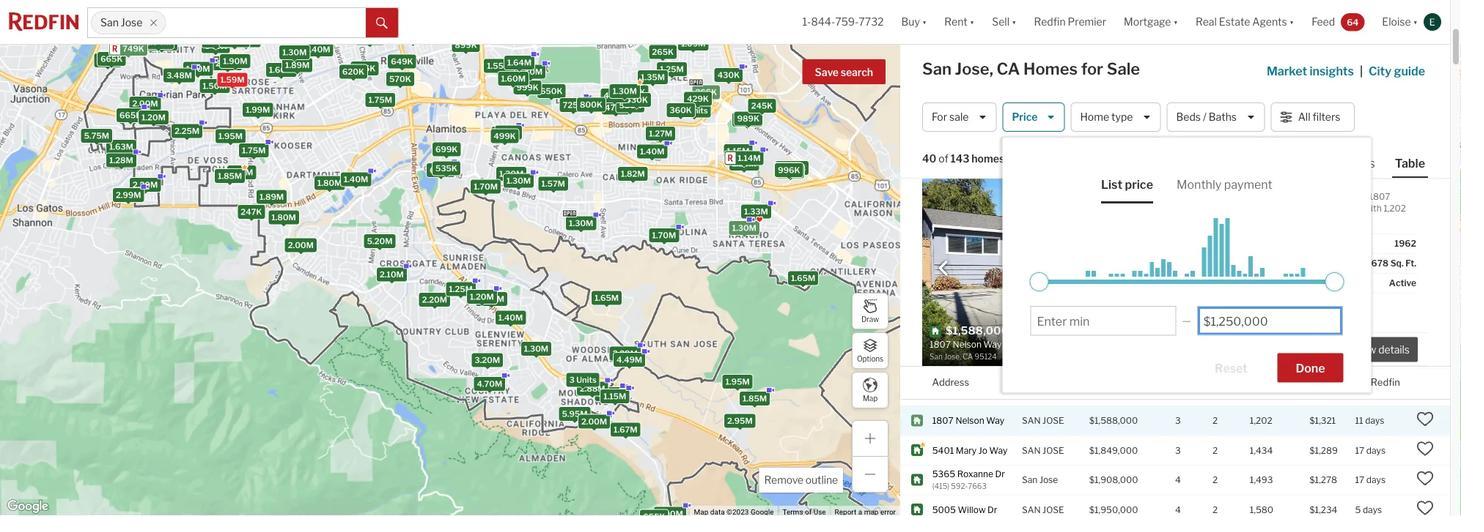 Task type: locate. For each thing, give the bounding box(es) containing it.
1 17 from the top
[[1356, 446, 1365, 457]]

1 horizontal spatial 1.65m
[[791, 274, 816, 283]]

12360
[[933, 149, 959, 160]]

▾ left user photo
[[1414, 16, 1418, 28]]

1 horizontal spatial on
[[1356, 377, 1369, 389]]

on redfin down the $/sq. ft.
[[1187, 258, 1228, 269]]

1 vertical spatial 17
[[1356, 476, 1365, 486]]

5005 willow dr link
[[933, 505, 1009, 517]]

view details
[[1353, 344, 1410, 357]]

0 horizontal spatial ln
[[990, 327, 1001, 338]]

265k up 1.35m
[[652, 47, 674, 57]]

options button
[[852, 333, 889, 370]]

1 horizontal spatial 11
[[1356, 416, 1364, 427]]

real
[[1196, 16, 1217, 28]]

1.27m
[[649, 129, 673, 139]]

units for 8 units
[[786, 163, 806, 173]]

lot size
[[1320, 258, 1353, 269]]

3 san jose from the top
[[1022, 327, 1064, 338]]

1 horizontal spatial 1.15m
[[727, 147, 750, 156]]

17 for $1,278
[[1356, 476, 1365, 486]]

6 san jose from the top
[[1022, 446, 1064, 457]]

units for 2 units
[[688, 106, 708, 116]]

20695 view oaks way link
[[933, 238, 1027, 250]]

draw
[[862, 316, 879, 324]]

4.49m
[[617, 356, 643, 365]]

units down '429k'
[[688, 106, 708, 116]]

heading
[[930, 324, 1049, 363]]

1807 nelson way link
[[933, 416, 1009, 428]]

rd for 6805 almaden rd
[[997, 209, 1008, 219]]

1 horizontal spatial units
[[688, 106, 708, 116]]

units right 8
[[786, 163, 806, 173]]

4 jose from the top
[[1043, 327, 1064, 338]]

0 vertical spatial 40
[[923, 153, 937, 165]]

17 days for $1,289
[[1356, 446, 1386, 457]]

2 jose from the top
[[1043, 268, 1064, 279]]

2 4 from the top
[[1175, 476, 1181, 486]]

1 vertical spatial nelson
[[956, 416, 985, 427]]

1,202 up 1,434
[[1250, 416, 1273, 427]]

40 down 2 days
[[1356, 387, 1367, 397]]

on up hoa
[[1187, 258, 1199, 269]]

|
[[1360, 64, 1363, 78]]

ave right redmond on the right of the page
[[1003, 149, 1019, 160]]

dr for 5601 drysdale dr
[[994, 387, 1004, 397]]

nelson inside 1807 nelson way link
[[956, 416, 985, 427]]

245k
[[751, 101, 773, 111]]

units up 5.95m
[[577, 376, 597, 385]]

1 san from the top
[[1022, 90, 1041, 100]]

1 vertical spatial san jose
[[1022, 476, 1058, 486]]

0 horizontal spatial 1.65m
[[595, 294, 619, 303]]

1.60m down 1.64m
[[501, 74, 526, 84]]

dr right willow
[[988, 506, 998, 516]]

$/sq.ft.
[[1307, 377, 1343, 389]]

nelson up the 5401 mary jo way
[[956, 416, 985, 427]]

1.40m
[[222, 35, 247, 45], [306, 45, 330, 54], [518, 67, 543, 77], [640, 147, 665, 157], [344, 175, 368, 184], [499, 313, 523, 323]]

4 for $1,888,000
[[1175, 387, 1181, 397]]

photo of 1807 nelson way, san jose, ca 95124 image
[[923, 179, 1176, 367]]

1 horizontal spatial nelson
[[1187, 203, 1216, 214]]

ln right lenray
[[990, 327, 1001, 338]]

bathrooms
[[1317, 203, 1363, 214]]

ln right tree
[[1016, 357, 1026, 368]]

177 days
[[1356, 298, 1391, 308]]

1 horizontal spatial 40
[[1356, 387, 1367, 397]]

1 vertical spatial ave
[[1012, 268, 1028, 279]]

san for 1807 nelson way
[[1022, 416, 1041, 427]]

0 vertical spatial 1.20m
[[142, 113, 166, 122]]

530k down 505k
[[619, 101, 642, 110]]

1.95m up 2.95m
[[726, 378, 750, 387]]

san left the jose,
[[923, 59, 952, 79]]

way for jo
[[990, 446, 1008, 457]]

0 vertical spatial ln
[[990, 327, 1001, 338]]

1.40m right 1.10m
[[306, 45, 330, 54]]

5 san from the top
[[1022, 387, 1041, 397]]

for
[[1081, 59, 1104, 79]]

save
[[815, 66, 839, 79]]

3 ▾ from the left
[[1012, 16, 1017, 28]]

6 san from the top
[[1022, 416, 1041, 427]]

rd right bertram
[[996, 179, 1008, 189]]

530k down 1.35m
[[626, 95, 648, 105]]

days right $1,289
[[1367, 446, 1386, 457]]

san for 14361 lenray ln
[[1022, 327, 1041, 338]]

1.75m down 570k
[[369, 95, 392, 105]]

7 jose from the top
[[1043, 446, 1064, 457]]

1 horizontal spatial jose
[[1040, 476, 1058, 486]]

0 vertical spatial 1.65m
[[791, 274, 816, 283]]

table
[[1395, 156, 1426, 170]]

0 horizontal spatial redfin
[[1034, 16, 1066, 28]]

40
[[923, 153, 937, 165], [1356, 387, 1367, 397]]

city
[[1369, 64, 1392, 78]]

1 vertical spatial 1.15m
[[604, 392, 626, 402]]

1 vertical spatial 2.20m
[[422, 296, 447, 305]]

1 vertical spatial ft.
[[1406, 258, 1417, 269]]

submit search image
[[376, 17, 388, 29]]

1,202 right $1,698,000
[[1139, 324, 1168, 337]]

40 left of
[[923, 153, 937, 165]]

699k
[[436, 145, 458, 154]]

1.15m up 1.67m
[[604, 392, 626, 402]]

on inside button
[[1356, 377, 1369, 389]]

$/sq.
[[1187, 239, 1208, 249]]

sq.ft.
[[1248, 377, 1272, 389]]

dr for 5005 willow dr
[[988, 506, 998, 516]]

ave left minimum price slider
[[1012, 268, 1028, 279]]

map region
[[0, 0, 1039, 517]]

san jose for 14361 lenray ln
[[1022, 327, 1064, 338]]

redfin down 2 days
[[1371, 377, 1401, 389]]

17 days right $1,289
[[1356, 446, 1386, 457]]

1 4 from the top
[[1175, 387, 1181, 397]]

5365 roxanne dr (415) 592-7663
[[933, 470, 1005, 492]]

5 favorite this home image from the top
[[1417, 411, 1434, 429]]

0 horizontal spatial 40
[[923, 153, 937, 165]]

3 jose from the top
[[1043, 298, 1064, 308]]

rd left price
[[998, 119, 1009, 130]]

lot
[[1320, 258, 1334, 269]]

vicente
[[979, 268, 1010, 279]]

0 vertical spatial 4
[[1175, 387, 1181, 397]]

dr right roxanne on the right bottom of the page
[[996, 470, 1005, 481]]

1 horizontal spatial 1.95m
[[726, 378, 750, 387]]

16
[[1356, 327, 1365, 338]]

market
[[1267, 64, 1308, 78]]

1.90m
[[223, 57, 248, 66]]

1.95m up 1.91m on the top left of the page
[[218, 131, 243, 141]]

1 horizontal spatial 1,202
[[1250, 416, 1273, 427]]

1 ▾ from the left
[[922, 16, 927, 28]]

8 san from the top
[[1022, 506, 1041, 516]]

1,173
[[1250, 327, 1271, 338]]

1 vertical spatial ln
[[1016, 357, 1026, 368]]

Enter max text field
[[1204, 315, 1337, 329]]

1 vertical spatial 11 days
[[1356, 416, 1385, 427]]

1 horizontal spatial 1.89m
[[285, 61, 310, 70]]

favorite this home image
[[1417, 144, 1434, 162], [1417, 263, 1434, 281], [1417, 293, 1434, 310], [1417, 352, 1434, 370], [1417, 411, 1434, 429], [1417, 471, 1434, 488], [1417, 501, 1434, 517]]

ave inside 15980 carlton ave link
[[994, 298, 1010, 308]]

▾ for eloise ▾
[[1414, 16, 1418, 28]]

247k
[[241, 207, 262, 217]]

1 vertical spatial dr
[[996, 470, 1005, 481]]

Enter min text field
[[1037, 315, 1170, 329]]

0 vertical spatial dr
[[994, 387, 1004, 397]]

2 inside map region
[[681, 106, 686, 116]]

0 horizontal spatial nelson
[[956, 416, 985, 427]]

0 vertical spatial 649k
[[205, 41, 227, 51]]

1.40m down 1.27m
[[640, 147, 665, 157]]

0 vertical spatial 1.85m
[[218, 172, 242, 181]]

3 inside the "welcome to lovely single family residence at 1807 nelson way! 3 bedrooms and 2 bathrooms with 1,202 sf living space buil..."
[[1240, 203, 1246, 214]]

dr right drysdale
[[994, 387, 1004, 397]]

0 horizontal spatial on redfin
[[1187, 258, 1228, 269]]

$1,234
[[1310, 506, 1338, 516]]

▾ right agents at the top
[[1290, 16, 1294, 28]]

1807 nelson way
[[933, 416, 1005, 427]]

previous button image
[[936, 261, 951, 276]]

$1,950,000 up $5,750,000
[[1090, 268, 1138, 279]]

1,202 right with
[[1384, 203, 1407, 214]]

1.85m up 247k
[[218, 172, 242, 181]]

price
[[1125, 177, 1154, 192]]

1 horizontal spatial redfin
[[1201, 258, 1228, 269]]

7 san jose from the top
[[1022, 506, 1064, 516]]

1 3.26m from the left
[[149, 39, 174, 48]]

0 vertical spatial 1.25m
[[660, 64, 684, 74]]

17 days up the 5 days
[[1356, 476, 1386, 486]]

▾
[[922, 16, 927, 28], [970, 16, 975, 28], [1012, 16, 1017, 28], [1174, 16, 1178, 28], [1290, 16, 1294, 28], [1414, 16, 1418, 28]]

▾ for rent ▾
[[970, 16, 975, 28]]

21292
[[933, 179, 958, 189]]

4 san jose from the top
[[1022, 387, 1064, 397]]

1 $1,950,000 from the top
[[1090, 268, 1138, 279]]

filters
[[1313, 111, 1341, 123]]

3 right '$1,588,000'
[[1175, 416, 1181, 427]]

ft. right sq.
[[1406, 258, 1417, 269]]

1.60m up 1.99m
[[269, 65, 294, 75]]

6 ▾ from the left
[[1414, 16, 1418, 28]]

1.65m
[[791, 274, 816, 283], [595, 294, 619, 303]]

0 horizontal spatial 1.75m
[[242, 146, 266, 155]]

14361
[[933, 327, 958, 338]]

0 vertical spatial $1,950,000
[[1090, 268, 1138, 279]]

0 vertical spatial san jose
[[100, 16, 143, 29]]

2 vertical spatial way
[[990, 446, 1008, 457]]

mortgage
[[1124, 16, 1171, 28]]

favorite this home image
[[1417, 55, 1434, 73], [1417, 174, 1434, 191], [1417, 322, 1434, 340], [1186, 341, 1203, 358], [1417, 441, 1434, 459]]

▾ right buy
[[922, 16, 927, 28]]

3 san from the top
[[1022, 298, 1041, 308]]

san right 22601
[[961, 268, 977, 279]]

1 horizontal spatial on redfin
[[1356, 377, 1401, 389]]

redfin down the $/sq. ft.
[[1201, 258, 1228, 269]]

favorite this home image for 17 days
[[1417, 471, 1434, 488]]

649k up 2.19m
[[205, 41, 227, 51]]

0 horizontal spatial 2.20m
[[133, 181, 158, 190]]

6 favorite this home image from the top
[[1417, 471, 1434, 488]]

dialog
[[1003, 138, 1372, 393]]

265k up 2 units
[[695, 88, 717, 97]]

favorite button checkbox
[[1147, 183, 1172, 208]]

jose for $1,888,000
[[1043, 387, 1064, 397]]

san right 7663
[[1022, 476, 1038, 486]]

san jose up 749k
[[100, 16, 143, 29]]

11 up none
[[1254, 258, 1262, 269]]

1 vertical spatial way
[[986, 416, 1005, 427]]

0 vertical spatial way
[[1008, 238, 1027, 249]]

san for 5401 mary jo way
[[1022, 446, 1041, 457]]

2 vertical spatial 4
[[1175, 506, 1181, 516]]

redfin left premier
[[1034, 16, 1066, 28]]

bertram
[[960, 179, 994, 189]]

3 favorite this home image from the top
[[1417, 293, 1434, 310]]

4 ▾ from the left
[[1174, 16, 1178, 28]]

1 horizontal spatial 1.25m
[[660, 64, 684, 74]]

725k
[[563, 101, 584, 110]]

▾ right rent
[[970, 16, 975, 28]]

on redfin button
[[1356, 367, 1401, 400]]

6 jose from the top
[[1043, 416, 1064, 427]]

view up 2 days
[[1353, 344, 1377, 357]]

san for 5005 willow dr
[[1022, 506, 1041, 516]]

san jose for 5401 mary jo way
[[1022, 446, 1064, 457]]

▾ for sell ▾
[[1012, 16, 1017, 28]]

111 days
[[1356, 209, 1389, 219]]

1 horizontal spatial 1.80m
[[317, 179, 342, 188]]

1 vertical spatial rd
[[996, 179, 1008, 189]]

77
[[1356, 149, 1366, 160]]

0 vertical spatial on redfin
[[1187, 258, 1228, 269]]

1 horizontal spatial san jose
[[1022, 476, 1058, 486]]

way right oaks at the top of the page
[[1008, 238, 1027, 249]]

lp
[[997, 60, 1007, 71]]

1 vertical spatial jose
[[1040, 476, 1058, 486]]

0 vertical spatial view
[[963, 238, 984, 249]]

0 horizontal spatial 1,202
[[1139, 324, 1168, 337]]

2 vertical spatial units
[[577, 376, 597, 385]]

▾ right mortgage
[[1174, 16, 1178, 28]]

ave right carlton
[[994, 298, 1010, 308]]

3 left the 2.88m
[[570, 376, 575, 385]]

749k
[[123, 44, 144, 53]]

1.55m
[[487, 61, 511, 71]]

649k up 570k
[[391, 57, 413, 66]]

sell ▾ button
[[984, 0, 1026, 44]]

844-
[[811, 16, 835, 28]]

1.35m
[[641, 73, 665, 82]]

way up jo
[[986, 416, 1005, 427]]

2 favorite this home image from the top
[[1417, 263, 1434, 281]]

1.85m up 2.95m
[[743, 395, 767, 404]]

1.89m up 247k
[[260, 193, 284, 202]]

none
[[1262, 278, 1284, 289]]

1 vertical spatial 1.75m
[[242, 146, 266, 155]]

all
[[1298, 111, 1311, 123]]

san jose for 5601 drysdale dr
[[1022, 387, 1064, 397]]

view
[[963, 238, 984, 249], [1353, 344, 1377, 357]]

1.25m
[[660, 64, 684, 74], [449, 285, 473, 295]]

days right 77
[[1368, 149, 1387, 160]]

1.75m up 1.91m on the top left of the page
[[242, 146, 266, 155]]

3
[[1240, 203, 1246, 214], [1086, 324, 1093, 337], [1175, 327, 1181, 338], [1213, 357, 1218, 368], [570, 376, 575, 385], [1175, 416, 1181, 427], [1175, 446, 1181, 457]]

save search
[[815, 66, 873, 79]]

8
[[779, 163, 784, 173]]

0 horizontal spatial 11
[[1254, 258, 1262, 269]]

roxanne
[[957, 470, 994, 481]]

0 vertical spatial 265k
[[652, 47, 674, 57]]

view left oaks at the top of the page
[[963, 238, 984, 249]]

2 inside the "welcome to lovely single family residence at 1807 nelson way! 3 bedrooms and 2 bathrooms with 1,202 sf living space buil..."
[[1310, 203, 1315, 214]]

2 vertical spatial 1,202
[[1250, 416, 1273, 427]]

15980 carlton ave link
[[933, 297, 1010, 309]]

rent ▾ button
[[945, 0, 975, 44]]

rd right almaden
[[997, 209, 1008, 219]]

1807 up 5401
[[933, 416, 954, 427]]

1.80m
[[317, 179, 342, 188], [272, 213, 296, 223]]

ft. right $/sq.
[[1210, 239, 1220, 249]]

2 17 from the top
[[1356, 476, 1365, 486]]

0 horizontal spatial 1.85m
[[218, 172, 242, 181]]

2 17 days from the top
[[1356, 476, 1386, 486]]

1962
[[1395, 239, 1417, 249]]

1 vertical spatial 40
[[1356, 387, 1367, 397]]

1 vertical spatial 1.70m
[[474, 182, 498, 192]]

8 jose from the top
[[1043, 506, 1064, 516]]

0 vertical spatial units
[[688, 106, 708, 116]]

days down view details
[[1363, 357, 1382, 368]]

335 days
[[1356, 179, 1394, 189]]

50
[[1356, 268, 1367, 279]]

1 horizontal spatial 265k
[[695, 88, 717, 97]]

2 vertical spatial ave
[[994, 298, 1010, 308]]

1.91m
[[230, 168, 253, 177]]

0 horizontal spatial jose
[[121, 16, 143, 29]]

7 san from the top
[[1022, 446, 1041, 457]]

favorite this home image for 177 days
[[1417, 293, 1434, 310]]

5 san jose from the top
[[1022, 416, 1064, 427]]

san
[[1022, 90, 1041, 100], [1022, 268, 1041, 279], [1022, 298, 1041, 308], [1022, 327, 1041, 338], [1022, 387, 1041, 397], [1022, 416, 1041, 427], [1022, 446, 1041, 457], [1022, 506, 1041, 516]]

1.89m
[[285, 61, 310, 70], [260, 193, 284, 202]]

jose left remove san jose icon
[[121, 16, 143, 29]]

dr inside 5365 roxanne dr (415) 592-7663
[[996, 470, 1005, 481]]

1.30m
[[282, 48, 307, 57], [613, 87, 637, 96], [499, 169, 524, 179], [507, 176, 531, 186], [569, 219, 593, 228], [732, 224, 757, 233], [524, 345, 549, 354]]

2 horizontal spatial redfin
[[1371, 377, 1401, 389]]

649k
[[205, 41, 227, 51], [391, 57, 413, 66]]

1 vertical spatial on
[[1356, 377, 1369, 389]]

san jose for 15980 carlton ave
[[1022, 298, 1064, 308]]

way for oaks
[[1008, 238, 1027, 249]]

map
[[863, 395, 878, 404]]

nelson down welcome
[[1187, 203, 1216, 214]]

1 san jose from the top
[[1022, 90, 1064, 100]]

665k up 1.63m at the top of the page
[[120, 111, 142, 120]]

monthly
[[1177, 177, 1222, 192]]

3 4 from the top
[[1175, 506, 1181, 516]]

san for 5601 drysdale dr
[[1022, 387, 1041, 397]]

$1,950,000
[[1090, 268, 1138, 279], [1090, 506, 1138, 516]]

0 horizontal spatial 265k
[[652, 47, 674, 57]]

all filters
[[1298, 111, 1341, 123]]

0 vertical spatial ft.
[[1210, 239, 1220, 249]]

2 $1,950,000 from the top
[[1090, 506, 1138, 516]]

5 ▾ from the left
[[1290, 16, 1294, 28]]

0 vertical spatial 1.75m
[[369, 95, 392, 105]]

nelson inside the "welcome to lovely single family residence at 1807 nelson way! 3 bedrooms and 2 bathrooms with 1,202 sf living space buil..."
[[1187, 203, 1216, 214]]

on redfin down 2 days
[[1356, 377, 1401, 389]]

sale
[[950, 111, 969, 123]]

1 vertical spatial on redfin
[[1356, 377, 1401, 389]]

days right the "73"
[[1368, 238, 1388, 249]]

2 3.26m from the left
[[138, 39, 164, 49]]

11 down the 40 days
[[1356, 416, 1364, 427]]

san up 575k
[[100, 16, 119, 29]]

jose for $5,750,000
[[1043, 298, 1064, 308]]

5601 drysdale dr link
[[933, 386, 1009, 398]]

quantum
[[957, 60, 995, 71]]

1807 up with
[[1369, 192, 1391, 202]]

dialog containing list price
[[1003, 138, 1372, 393]]

2 vertical spatial 1.70m
[[652, 231, 676, 240]]

2 ▾ from the left
[[970, 16, 975, 28]]

1 vertical spatial view
[[1353, 344, 1377, 357]]

7 favorite this home image from the top
[[1417, 501, 1434, 517]]

next button image
[[1147, 261, 1162, 276]]

minimum price slider
[[1030, 273, 1049, 292]]

1.50m
[[203, 81, 227, 91]]

2 san jose from the top
[[1022, 298, 1064, 308]]

5 jose from the top
[[1043, 387, 1064, 397]]

$1,950,000 down $1,908,000 in the bottom of the page
[[1090, 506, 1138, 516]]

1.89m left 620k
[[285, 61, 310, 70]]

11 days up none
[[1254, 258, 1284, 269]]

4 san from the top
[[1022, 327, 1041, 338]]

on down 2 days
[[1356, 377, 1369, 389]]

665k down 749k
[[101, 54, 123, 64]]

0000 harwood rd link
[[933, 119, 1009, 131]]

way right jo
[[990, 446, 1008, 457]]

days right 177
[[1372, 298, 1391, 308]]

0 horizontal spatial 1.25m
[[449, 285, 473, 295]]

4,678 sq. ft.
[[1364, 258, 1417, 269]]

ave inside 12360 redmond ave link
[[1003, 149, 1019, 160]]

1 vertical spatial 4
[[1175, 476, 1181, 486]]

type
[[1112, 111, 1133, 123]]

989k
[[737, 114, 760, 124]]

1 vertical spatial 1807
[[933, 416, 954, 427]]

home
[[1081, 111, 1110, 123]]

jose for $1,698,000
[[1043, 327, 1064, 338]]

agents
[[1253, 16, 1287, 28]]

1 17 days from the top
[[1356, 446, 1386, 457]]

1 horizontal spatial ft.
[[1406, 258, 1417, 269]]

▾ for buy ▾
[[922, 16, 927, 28]]

None search field
[[166, 8, 366, 37]]

3 up the 'space' at the top
[[1240, 203, 1246, 214]]

home type button
[[1071, 103, 1161, 132]]

1 vertical spatial 11
[[1356, 416, 1364, 427]]

1 vertical spatial 1.20m
[[470, 292, 494, 302]]

$1,950,000 for 4
[[1090, 506, 1138, 516]]

0 vertical spatial ave
[[1003, 149, 1019, 160]]

1 horizontal spatial 1.85m
[[743, 395, 767, 404]]



Task type: vqa. For each thing, say whether or not it's contained in the screenshot.
details
yes



Task type: describe. For each thing, give the bounding box(es) containing it.
rd for 0000 harwood rd
[[998, 119, 1009, 130]]

units for 3 units
[[577, 376, 597, 385]]

baths
[[1209, 111, 1237, 123]]

15980 carlton ave
[[933, 298, 1010, 308]]

redfin inside button
[[1034, 16, 1066, 28]]

jose for $1,588,000
[[1043, 416, 1064, 427]]

payment
[[1224, 177, 1273, 192]]

5972 quantum lp
[[933, 60, 1007, 71]]

single
[[1264, 192, 1288, 202]]

17 days for $1,278
[[1356, 476, 1386, 486]]

0 horizontal spatial 649k
[[205, 41, 227, 51]]

jose for $1,950,000
[[1043, 506, 1064, 516]]

jose for $1,849,000
[[1043, 446, 1064, 457]]

view inside 20695 view oaks way link
[[963, 238, 984, 249]]

1
[[1213, 327, 1217, 338]]

2 horizontal spatial 1.70m
[[652, 231, 676, 240]]

real estate agents ▾ button
[[1187, 0, 1303, 44]]

1.74m
[[151, 36, 175, 45]]

remove san jose image
[[149, 18, 158, 27]]

3 inside map region
[[570, 376, 575, 385]]

list price
[[1102, 177, 1154, 192]]

eloise ▾
[[1383, 16, 1418, 28]]

days right the 111
[[1370, 209, 1389, 219]]

429k
[[687, 94, 709, 104]]

5365 roxanne dr link
[[933, 469, 1009, 481]]

lovely
[[1239, 192, 1262, 202]]

4 favorite this home image from the top
[[1417, 352, 1434, 370]]

insights
[[1310, 64, 1354, 78]]

feed
[[1312, 16, 1335, 28]]

save search button
[[803, 59, 886, 84]]

1 horizontal spatial ln
[[1016, 357, 1026, 368]]

0 vertical spatial 2.20m
[[133, 181, 158, 190]]

real estate agents ▾ link
[[1196, 0, 1294, 44]]

5365
[[933, 470, 956, 481]]

favorite this home image for 5 days
[[1417, 501, 1434, 517]]

buy ▾ button
[[902, 0, 927, 44]]

1.24m
[[732, 159, 756, 169]]

san jose for 1807 nelson way
[[1022, 416, 1064, 427]]

1 vertical spatial 265k
[[695, 88, 717, 97]]

carlton
[[962, 298, 992, 308]]

list price element
[[1102, 166, 1154, 204]]

drysdale
[[956, 387, 992, 397]]

$5,750,000
[[1090, 298, 1140, 308]]

▾ for mortgage ▾
[[1174, 16, 1178, 28]]

mortgage ▾
[[1124, 16, 1178, 28]]

20695 view oaks way
[[933, 238, 1027, 249]]

redfin premier button
[[1026, 0, 1115, 44]]

$1,908,000
[[1090, 476, 1139, 486]]

2.10m
[[380, 270, 404, 280]]

625k
[[354, 64, 376, 73]]

google image
[[4, 498, 52, 517]]

143
[[951, 153, 970, 165]]

table button
[[1392, 155, 1429, 178]]

1 horizontal spatial 1.70m
[[474, 182, 498, 192]]

570k
[[389, 74, 411, 84]]

1 vertical spatial 1.65m
[[595, 294, 619, 303]]

redmond
[[961, 149, 1002, 160]]

1 horizontal spatial 1.20m
[[470, 292, 494, 302]]

mortgage ▾ button
[[1115, 0, 1187, 44]]

1.57m
[[542, 179, 565, 189]]

monthly payment element
[[1177, 166, 1273, 204]]

3 down 1
[[1213, 357, 1218, 368]]

1 horizontal spatial 1.75m
[[369, 95, 392, 105]]

5499
[[933, 357, 956, 368]]

days up none
[[1264, 258, 1284, 269]]

5499 blossom tree ln link
[[933, 356, 1026, 368]]

535k
[[436, 164, 458, 173]]

1 vertical spatial 1.25m
[[449, 285, 473, 295]]

575k
[[97, 56, 119, 65]]

899k
[[455, 40, 477, 50]]

jo
[[979, 446, 988, 457]]

market insights link
[[1267, 48, 1354, 80]]

los gatos
[[1022, 119, 1071, 130]]

search
[[841, 66, 873, 79]]

0 vertical spatial 1.89m
[[285, 61, 310, 70]]

user photo image
[[1424, 13, 1442, 31]]

view inside view details button
[[1353, 344, 1377, 357]]

buy ▾
[[902, 16, 927, 28]]

50 days
[[1356, 268, 1389, 279]]

living
[[1200, 215, 1225, 226]]

1 vertical spatial 1.89m
[[260, 193, 284, 202]]

(415)
[[933, 483, 950, 492]]

dr for 5365 roxanne dr (415) 592-7663
[[996, 470, 1005, 481]]

1807 inside the "welcome to lovely single family residence at 1807 nelson way! 3 bedrooms and 2 bathrooms with 1,202 sf living space buil..."
[[1369, 192, 1391, 202]]

0 horizontal spatial 11 days
[[1254, 258, 1284, 269]]

1 horizontal spatial 2.20m
[[422, 296, 447, 305]]

0 horizontal spatial on
[[1187, 258, 1199, 269]]

3.48m
[[167, 71, 192, 80]]

hoa
[[1187, 278, 1206, 289]]

360k
[[670, 106, 692, 115]]

0 vertical spatial 11
[[1254, 258, 1262, 269]]

guide
[[1394, 64, 1426, 78]]

reset
[[1215, 362, 1248, 376]]

40 for 40 days
[[1356, 387, 1367, 397]]

800k
[[580, 100, 603, 109]]

details
[[1379, 344, 1410, 357]]

1.40m up 3.20m
[[499, 313, 523, 323]]

1,580
[[1250, 506, 1274, 516]]

0 vertical spatial jose
[[121, 16, 143, 29]]

buil...
[[1254, 215, 1275, 226]]

999k
[[517, 83, 539, 93]]

1 jose from the top
[[1043, 90, 1064, 100]]

21292 bertram rd
[[933, 179, 1008, 189]]

remove outline
[[764, 475, 838, 487]]

40 for 40 of 143 homes
[[923, 153, 937, 165]]

days down 2 days
[[1369, 387, 1388, 397]]

1.40m up 5.20m
[[344, 175, 368, 184]]

san for 15980 carlton ave
[[1022, 298, 1041, 308]]

days right 16
[[1367, 327, 1387, 338]]

status
[[1320, 278, 1347, 289]]

maximum price slider
[[1325, 273, 1345, 292]]

0 horizontal spatial 1.80m
[[272, 213, 296, 223]]

favorite this home image for 11 days
[[1417, 411, 1434, 429]]

0 horizontal spatial san jose
[[100, 16, 143, 29]]

1 vertical spatial redfin
[[1201, 258, 1228, 269]]

1 horizontal spatial 11 days
[[1356, 416, 1385, 427]]

77 days
[[1356, 149, 1387, 160]]

17 for $1,289
[[1356, 446, 1365, 457]]

1.05m
[[735, 115, 760, 125]]

oaks
[[986, 238, 1006, 249]]

5601
[[933, 387, 954, 397]]

redfin inside button
[[1371, 377, 1401, 389]]

4 for $1,908,000
[[1175, 476, 1181, 486]]

1-
[[803, 16, 811, 28]]

$247,000
[[1090, 119, 1131, 130]]

1 vertical spatial 649k
[[391, 57, 413, 66]]

san jose for 5005 willow dr
[[1022, 506, 1064, 516]]

3 down $5,750,000
[[1086, 324, 1093, 337]]

1 vertical spatial 1.95m
[[726, 378, 750, 387]]

favorite button image
[[1147, 183, 1172, 208]]

market insights | city guide
[[1267, 64, 1426, 78]]

days right 50
[[1369, 268, 1389, 279]]

0 horizontal spatial 1.95m
[[218, 131, 243, 141]]

1 horizontal spatial 1.60m
[[501, 74, 526, 84]]

1 favorite this home image from the top
[[1417, 144, 1434, 162]]

1.40m up '1.90m' at the left top of the page
[[222, 35, 247, 45]]

welcome
[[1187, 192, 1226, 202]]

4 for $1,950,000
[[1175, 506, 1181, 516]]

1 vertical spatial 665k
[[120, 111, 142, 120]]

8 units
[[779, 163, 806, 173]]

40 of 143 homes
[[923, 153, 1005, 165]]

city guide link
[[1369, 62, 1429, 80]]

days right 5
[[1363, 506, 1382, 516]]

home type
[[1081, 111, 1133, 123]]

1.40m up 999k on the top of page
[[518, 67, 543, 77]]

ave for 12360 redmond ave
[[1003, 149, 1019, 160]]

0 horizontal spatial 1.60m
[[269, 65, 294, 75]]

at
[[1359, 192, 1368, 202]]

ave for 15980 carlton ave
[[994, 298, 1010, 308]]

499k
[[494, 132, 516, 141]]

to
[[1228, 192, 1237, 202]]

3 left 1
[[1175, 327, 1181, 338]]

$1,950,000 for —
[[1090, 268, 1138, 279]]

14361 lenray ln
[[933, 327, 1001, 338]]

1,493
[[1250, 476, 1273, 486]]

days down the 40 days
[[1366, 416, 1385, 427]]

rent
[[945, 16, 968, 28]]

0 vertical spatial 665k
[[101, 54, 123, 64]]

0 vertical spatial 1.15m
[[727, 147, 750, 156]]

2 san from the top
[[1022, 268, 1041, 279]]

0 vertical spatial 1.70m
[[186, 64, 210, 74]]

1 vertical spatial 1.85m
[[743, 395, 767, 404]]

remove
[[764, 475, 804, 487]]

1 vertical spatial 1,202
[[1139, 324, 1168, 337]]

gatos
[[1041, 119, 1071, 130]]

3 right $1,849,000
[[1175, 446, 1181, 457]]

0 horizontal spatial 1.15m
[[604, 392, 626, 402]]

1,410
[[1250, 387, 1272, 397]]

rd for 21292 bertram rd
[[996, 179, 1008, 189]]

sf
[[1187, 215, 1198, 226]]

1.10m
[[235, 36, 258, 45]]

favorite this home image for 50 days
[[1417, 263, 1434, 281]]

64
[[1347, 17, 1359, 27]]

days right 335
[[1374, 179, 1394, 189]]

price button
[[1003, 103, 1065, 132]]

estate
[[1219, 16, 1251, 28]]

days up the 5 days
[[1367, 476, 1386, 486]]

1,202 inside the "welcome to lovely single family residence at 1807 nelson way! 3 bedrooms and 2 bathrooms with 1,202 sf living space buil..."
[[1384, 203, 1407, 214]]

0 horizontal spatial 1.20m
[[142, 113, 166, 122]]

eloise
[[1383, 16, 1411, 28]]

650k
[[540, 86, 563, 96]]

0 horizontal spatial ft.
[[1210, 239, 1220, 249]]

— inside dialog
[[1182, 315, 1192, 327]]



